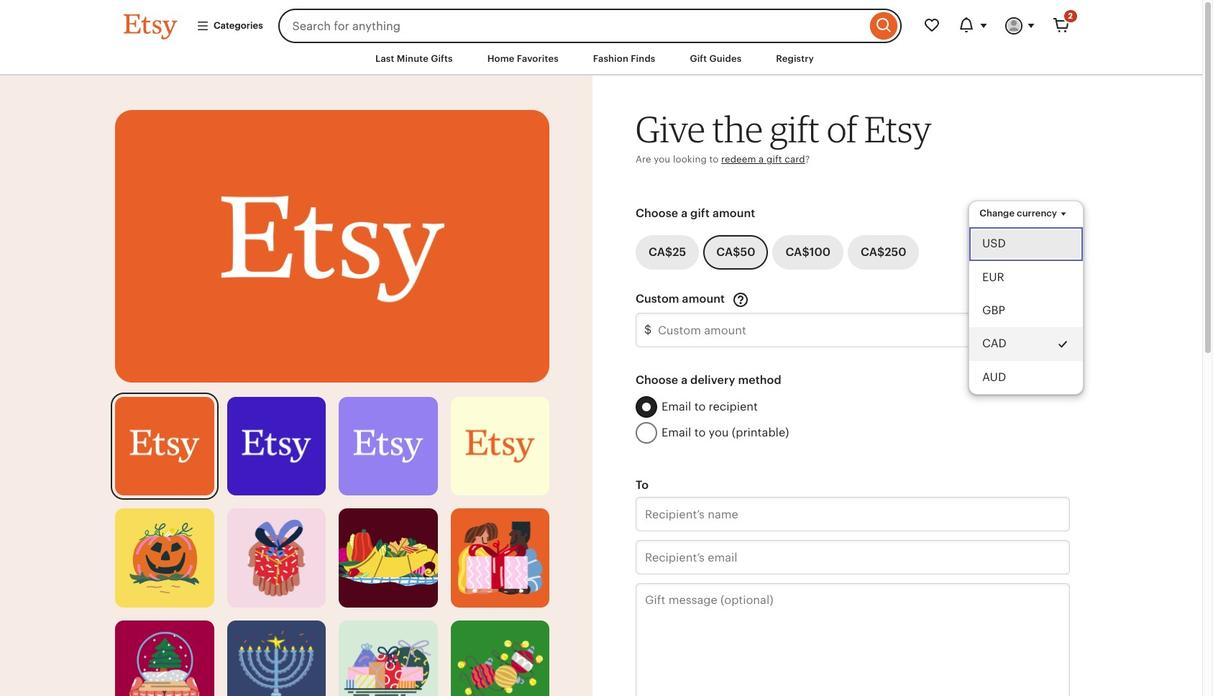 Task type: describe. For each thing, give the bounding box(es) containing it.
to
[[636, 478, 649, 492]]

minute
[[397, 53, 428, 64]]

fashion
[[593, 53, 628, 64]]

gbp button
[[969, 294, 1083, 327]]

eur
[[982, 270, 1005, 284]]

menu containing usd
[[969, 201, 1084, 395]]

0 vertical spatial amount
[[712, 206, 755, 220]]

illustration of lit menorah with a star as the center candle flame on a dark blue background with a small etsy logo in white font in the top left corner image
[[227, 620, 326, 696]]

change
[[980, 208, 1015, 219]]

custom amount
[[636, 292, 728, 306]]

etsy logo with white font on a blue background image
[[227, 397, 326, 496]]

home favorites link
[[477, 46, 569, 72]]

categories banner
[[98, 0, 1104, 43]]

gift guides link
[[679, 46, 752, 72]]

1 etsy logo with white font on an orange background image from the top
[[115, 110, 549, 383]]

choose for choose a delivery method
[[636, 373, 678, 387]]

etsy logo with white font on a cream background image
[[450, 397, 549, 496]]

etsy logo with orange font on a lavender background image
[[339, 397, 438, 496]]

are
[[636, 154, 651, 164]]

menu bar containing last minute gifts
[[98, 43, 1104, 76]]

choose for choose a gift amount
[[636, 206, 678, 220]]

card
[[785, 154, 805, 164]]

choose a delivery method
[[636, 373, 781, 387]]

categories
[[214, 20, 263, 31]]

change currency button
[[969, 201, 1081, 227]]

usd
[[982, 237, 1006, 250]]

usd button
[[969, 227, 1083, 261]]

to inside give the gift of etsy are you looking to redeem a gift card ?
[[709, 154, 719, 164]]

cad button
[[969, 327, 1083, 361]]

redeem a gift card link
[[721, 154, 805, 164]]

registry
[[776, 53, 814, 64]]

guides
[[709, 53, 742, 64]]

last minute gifts link
[[365, 46, 464, 72]]

ca$250
[[861, 245, 906, 259]]

illustration of an orange pumpkin with a carved face on a bed of green with a yellow background and a small etsy logo in the top left corner in black font image
[[115, 509, 214, 607]]

Recipient's name text field
[[636, 497, 1070, 531]]

home favorites
[[487, 53, 559, 64]]

email to you (printable)
[[662, 426, 789, 439]]

eur button
[[969, 261, 1083, 294]]

redeem
[[721, 154, 756, 164]]

1 vertical spatial you
[[709, 426, 729, 439]]

change currency
[[980, 208, 1057, 219]]

email for email to you (printable)
[[662, 426, 691, 439]]

a inside give the gift of etsy are you looking to redeem a gift card ?
[[759, 154, 764, 164]]

cad
[[982, 337, 1007, 350]]

etsy
[[864, 107, 932, 151]]

ca$100
[[786, 245, 830, 259]]

gift for amount
[[690, 206, 710, 220]]

illustration of two open hands holding a small box wrapped in a red paper with white confetti design on a light pink background with and small etsy logo in the top left corner in black font image
[[227, 509, 326, 607]]

illustration of a yellow cornucopia sitting on a white tablecloth with turquoise checkers and overfilling with an orange gourd, yellow corn, pink grapes, as well as seasonal foliage floating behind. the background is burgundy with a small etsy logo in white font in the top left corner. image
[[339, 509, 438, 607]]

gift guides
[[690, 53, 742, 64]]

Custom amount number field
[[636, 313, 1070, 347]]



Task type: vqa. For each thing, say whether or not it's contained in the screenshot.
FOLLOW
no



Task type: locate. For each thing, give the bounding box(es) containing it.
to down email to recipient
[[694, 426, 706, 439]]

illustration of an assortment of multicolored wrapped presents with a light pastel green background and a small etsy logo in white font in the top left corner image
[[339, 620, 438, 696]]

gift left card
[[766, 154, 782, 164]]

method
[[738, 373, 781, 387]]

gift
[[690, 53, 707, 64]]

1 vertical spatial amount
[[682, 292, 725, 306]]

give the gift of etsy are you looking to redeem a gift card ?
[[636, 107, 932, 164]]

email down 'choose a delivery method'
[[662, 400, 691, 413]]

the
[[712, 107, 763, 151]]

fashion finds
[[593, 53, 655, 64]]

fashion finds link
[[582, 46, 666, 72]]

home
[[487, 53, 515, 64]]

amount
[[712, 206, 755, 220], [682, 292, 725, 306]]

to down 'choose a delivery method'
[[694, 400, 706, 413]]

None search field
[[278, 9, 902, 43]]

of
[[827, 107, 857, 151]]

recipient
[[709, 400, 758, 413]]

Search for anything text field
[[278, 9, 866, 43]]

1 vertical spatial choose
[[636, 373, 678, 387]]

last minute gifts
[[375, 53, 453, 64]]

illustration of an assortment of 3 sphere ornaments with red and golden yellow colors and a string of lights running through them on a green background with a small etsy logo in white font in the top left corner image
[[450, 620, 549, 696]]

to for you
[[694, 426, 706, 439]]

amount up ca$50
[[712, 206, 755, 220]]

0 vertical spatial choose
[[636, 206, 678, 220]]

1 vertical spatial etsy logo with white font on an orange background image
[[115, 397, 214, 496]]

gift for of
[[770, 107, 820, 151]]

1 vertical spatial a
[[681, 206, 688, 220]]

1 vertical spatial email
[[662, 426, 691, 439]]

choose
[[636, 206, 678, 220], [636, 373, 678, 387]]

email
[[662, 400, 691, 413], [662, 426, 691, 439]]

a right redeem
[[759, 154, 764, 164]]

favorites
[[517, 53, 559, 64]]

a left the "delivery"
[[681, 373, 688, 387]]

gift up card
[[770, 107, 820, 151]]

a for choose a gift amount
[[681, 206, 688, 220]]

0 vertical spatial gift
[[770, 107, 820, 151]]

gift down looking
[[690, 206, 710, 220]]

1 vertical spatial to
[[694, 400, 706, 413]]

to for recipient
[[694, 400, 706, 413]]

choose up ca$25
[[636, 206, 678, 220]]

amount right custom
[[682, 292, 725, 306]]

0 vertical spatial a
[[759, 154, 764, 164]]

aud
[[982, 370, 1006, 384]]

2 vertical spatial to
[[694, 426, 706, 439]]

registry link
[[765, 46, 825, 72]]

a for choose a delivery method
[[681, 373, 688, 387]]

0 vertical spatial you
[[654, 154, 670, 164]]

(printable)
[[732, 426, 789, 439]]

2 vertical spatial a
[[681, 373, 688, 387]]

ca$25
[[649, 245, 686, 259]]

Gift message (optional) text field
[[636, 583, 1070, 696]]

choose a gift amount
[[636, 206, 755, 220]]

1 vertical spatial gift
[[766, 154, 782, 164]]

illustration of two people holding a large pink gift box with white zig zag stripes and a red and pink ribbon, on an orange background with a small etsy logo in white font in the top left corner image
[[450, 509, 549, 607]]

none search field inside categories banner
[[278, 9, 902, 43]]

currency
[[1017, 208, 1057, 219]]

gifts
[[431, 53, 453, 64]]

2 etsy logo with white font on an orange background image from the top
[[115, 397, 214, 496]]

2
[[1068, 12, 1073, 20]]

delivery
[[690, 373, 735, 387]]

finds
[[631, 53, 655, 64]]

email for email to recipient
[[662, 400, 691, 413]]

email to recipient
[[662, 400, 758, 413]]

illustration of hands cradling a snow globe with a green christmas tree and falling snow against a maroon red background with a small etsy logo in white font in the top left corner.. image
[[115, 620, 214, 696]]

2 email from the top
[[662, 426, 691, 439]]

etsy logo with white font on an orange background image
[[115, 110, 549, 383], [115, 397, 214, 496]]

you
[[654, 154, 670, 164], [709, 426, 729, 439]]

a
[[759, 154, 764, 164], [681, 206, 688, 220], [681, 373, 688, 387]]

last
[[375, 53, 394, 64]]

1 choose from the top
[[636, 206, 678, 220]]

to
[[709, 154, 719, 164], [694, 400, 706, 413], [694, 426, 706, 439]]

choose left the "delivery"
[[636, 373, 678, 387]]

you right are
[[654, 154, 670, 164]]

to right looking
[[709, 154, 719, 164]]

0 vertical spatial email
[[662, 400, 691, 413]]

2 link
[[1044, 9, 1079, 43]]

2 vertical spatial gift
[[690, 206, 710, 220]]

you down email to recipient
[[709, 426, 729, 439]]

aud button
[[969, 361, 1083, 394]]

Recipient's email email field
[[636, 540, 1070, 575]]

gbp
[[982, 303, 1005, 317]]

menu bar
[[98, 43, 1104, 76]]

looking
[[673, 154, 707, 164]]

give
[[636, 107, 705, 151]]

2 choose from the top
[[636, 373, 678, 387]]

menu
[[969, 201, 1084, 395]]

you inside give the gift of etsy are you looking to redeem a gift card ?
[[654, 154, 670, 164]]

ca$50
[[716, 245, 755, 259]]

0 vertical spatial to
[[709, 154, 719, 164]]

0 vertical spatial etsy logo with white font on an orange background image
[[115, 110, 549, 383]]

gift
[[770, 107, 820, 151], [766, 154, 782, 164], [690, 206, 710, 220]]

categories button
[[186, 13, 274, 39]]

1 email from the top
[[662, 400, 691, 413]]

0 horizontal spatial you
[[654, 154, 670, 164]]

?
[[805, 154, 810, 164]]

1 horizontal spatial you
[[709, 426, 729, 439]]

custom
[[636, 292, 679, 306]]

a up ca$25
[[681, 206, 688, 220]]

email down email to recipient
[[662, 426, 691, 439]]



